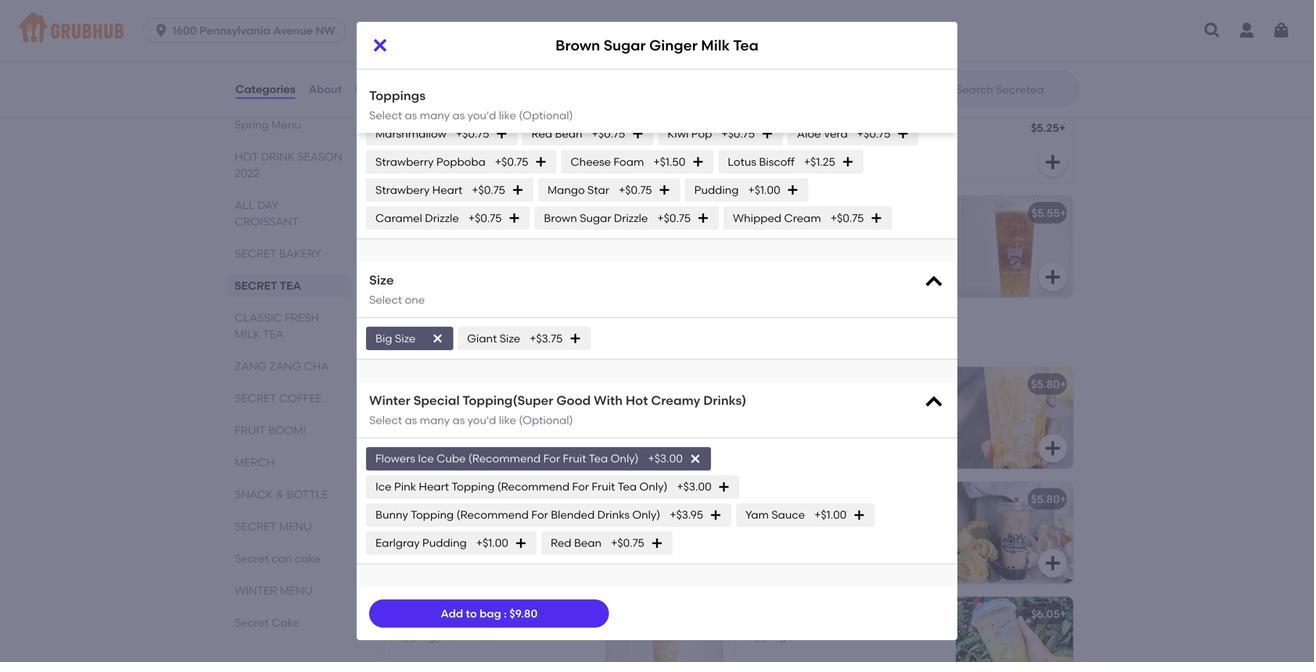 Task type: describe. For each thing, give the bounding box(es) containing it.
cake
[[295, 553, 321, 566]]

+$3.95
[[670, 509, 704, 522]]

tea up zang zang cha
[[263, 328, 284, 341]]

svg image for kiwi pop
[[762, 128, 774, 140]]

$5.80 + for cake milk tea
[[1032, 378, 1067, 391]]

1 vertical spatial only)
[[640, 481, 668, 494]]

aloe vera
[[798, 127, 848, 140]]

coffee milk tea image
[[606, 483, 723, 584]]

ice pink heart topping (recommend for fruit tea only)
[[376, 481, 668, 494]]

can
[[272, 553, 292, 566]]

avenue
[[273, 24, 313, 37]]

caramel
[[376, 212, 423, 225]]

lotus biscoff
[[728, 155, 795, 169]]

milk inside classic fresh milk tea
[[235, 328, 261, 341]]

topping for cake milk tea
[[745, 400, 787, 414]]

coffe
[[655, 71, 685, 84]]

topping(super
[[463, 393, 554, 409]]

mango star
[[548, 184, 610, 197]]

2 vertical spatial (recommend
[[457, 509, 529, 522]]

included! for white peach oolong tea
[[810, 229, 859, 242]]

included! for osmanthus oolong tea
[[810, 145, 859, 158]]

whipped
[[733, 212, 782, 225]]

menu for winter menu
[[280, 585, 313, 598]]

+$1.00 for earlgray pudding
[[476, 537, 509, 550]]

0 vertical spatial bean
[[555, 127, 583, 140]]

1 horizontal spatial ice
[[418, 453, 434, 466]]

2 like from the top
[[499, 109, 517, 122]]

1 zang from the left
[[235, 360, 267, 373]]

cake milk tea
[[745, 378, 820, 391]]

+$1.25 for lotus biscoff
[[804, 155, 836, 169]]

drink
[[261, 150, 295, 164]]

svg image for yam sauce
[[853, 509, 866, 522]]

main navigation navigation
[[0, 0, 1315, 61]]

+$1.00 for pudding
[[749, 184, 781, 197]]

jasmin green milk tea image
[[606, 598, 723, 663]]

1 (optional) from the top
[[519, 32, 573, 46]]

1 many from the top
[[420, 32, 450, 46]]

&
[[276, 488, 284, 502]]

1 boba from the left
[[416, 99, 444, 112]]

0 vertical spatial grey
[[461, 8, 487, 21]]

secret for secret coffee
[[235, 392, 277, 405]]

blended
[[551, 509, 595, 522]]

$5.80 + for earl grey milk tea
[[1032, 493, 1067, 506]]

oolong for peach
[[816, 207, 856, 220]]

about button
[[308, 61, 343, 117]]

+$1.00 for yam sauce
[[815, 509, 847, 522]]

lotus
[[728, 155, 757, 169]]

earl grey milk tea
[[745, 493, 840, 506]]

passionfruit pop
[[376, 71, 461, 84]]

+ for white peach oolong tea image
[[1060, 207, 1067, 220]]

oolong for osmanthus
[[502, 123, 541, 136]]

+ for coffee milk tea image
[[710, 493, 716, 506]]

included! for royal blueberry
[[459, 229, 508, 242]]

add
[[441, 608, 463, 621]]

2 vertical spatial for
[[532, 509, 549, 522]]

jelly for coffe jelly
[[688, 71, 712, 84]]

2 boba from the left
[[529, 99, 557, 112]]

flowers
[[376, 453, 415, 466]]

secret can cake
[[235, 553, 321, 566]]

select inside winter special topping(super good with hot creamy drinks) select as many as you'd like (optional)
[[369, 414, 402, 427]]

strawbery
[[376, 184, 430, 197]]

1 vertical spatial classic
[[382, 331, 457, 351]]

secret menu
[[235, 520, 312, 534]]

1 horizontal spatial ginger
[[650, 37, 698, 54]]

0 vertical spatial sugar
[[604, 37, 646, 54]]

brown for topping not included!
[[394, 378, 428, 391]]

$9.80
[[510, 608, 538, 621]]

cheezo oolong/jasmin green
[[745, 8, 908, 21]]

+ for matcha milk tea image
[[1060, 608, 1067, 621]]

select inside size select one
[[369, 294, 402, 307]]

fruit boom!
[[235, 424, 306, 437]]

1 vertical spatial fruit
[[592, 481, 615, 494]]

with
[[594, 393, 623, 409]]

$5.55
[[1032, 207, 1060, 220]]

+$3.00 for flowers ice cube (recommend for fruit tea only)
[[648, 453, 683, 466]]

winter
[[369, 393, 411, 409]]

1 vertical spatial red
[[551, 537, 572, 550]]

not for coffee milk tea
[[439, 515, 456, 529]]

1 horizontal spatial green
[[875, 8, 908, 21]]

1 horizontal spatial cake
[[745, 378, 773, 391]]

secret for secret can cake
[[235, 553, 269, 566]]

blueberry
[[427, 207, 479, 220]]

0 vertical spatial only)
[[611, 453, 639, 466]]

bunny topping (recommend for blended drinks only)
[[376, 509, 661, 522]]

svg image for giant size
[[569, 333, 582, 345]]

topping for white peach oolong tea
[[745, 229, 787, 242]]

0 vertical spatial brown sugar ginger milk tea
[[556, 37, 759, 54]]

+ for earl grey milk tea image
[[1060, 493, 1067, 506]]

cheese foam
[[571, 155, 644, 169]]

2 toppings select as many as you'd like (optional) from the top
[[369, 88, 573, 122]]

$6.05 for matcha milk tea image
[[1032, 608, 1060, 621]]

1 vertical spatial brown sugar ginger milk tea
[[394, 378, 548, 391]]

tea right +$3.75
[[564, 331, 598, 351]]

big size
[[376, 332, 416, 345]]

0 horizontal spatial $5.25 +
[[682, 207, 716, 220]]

1 horizontal spatial classic fresh milk tea
[[382, 331, 598, 351]]

$5.80 + for coffee milk tea
[[681, 493, 716, 506]]

$6.05 + for the brown sugar ginger milk tea image
[[681, 378, 716, 391]]

spring
[[235, 118, 269, 131]]

1 horizontal spatial milk
[[519, 331, 561, 351]]

croissant
[[235, 215, 299, 229]]

whipped cream
[[733, 212, 822, 225]]

mango
[[548, 184, 585, 197]]

categories button
[[235, 61, 296, 117]]

not for cake milk tea
[[790, 400, 807, 414]]

add to bag : $9.80
[[441, 608, 538, 621]]

matcha milk tea image
[[956, 598, 1074, 663]]

topping for earl grey milk tea
[[745, 515, 787, 529]]

winter menu
[[235, 585, 313, 598]]

1 horizontal spatial $5.25
[[1032, 121, 1060, 135]]

not for osmanthus oolong tea
[[790, 145, 807, 158]]

fresh inside classic fresh milk tea
[[285, 311, 319, 325]]

kiwi
[[668, 127, 689, 140]]

not for royal blueberry
[[439, 229, 456, 242]]

drinks)
[[704, 393, 747, 409]]

included! for cheezo oolong/jasmin green
[[810, 30, 859, 43]]

all
[[235, 199, 255, 212]]

0 vertical spatial (recommend
[[469, 453, 541, 466]]

pennsylvania
[[200, 24, 271, 37]]

reviews button
[[355, 61, 400, 117]]

yam
[[746, 509, 769, 522]]

tea down bakery
[[280, 279, 301, 293]]

topping not included! for white peach oolong tea
[[745, 229, 859, 242]]

season
[[298, 150, 343, 164]]

$6.05 + for matcha milk tea image
[[1032, 608, 1067, 621]]

earlgray pudding
[[376, 537, 467, 550]]

coffe jelly
[[655, 71, 712, 84]]

bakery
[[279, 247, 321, 261]]

snack
[[235, 488, 273, 502]]

vera
[[824, 127, 848, 140]]

svg image for marshmallow
[[496, 128, 508, 140]]

svg image for bunny topping (recommend for blended drinks only)
[[710, 509, 722, 522]]

many inside winter special topping(super good with hot creamy drinks) select as many as you'd like (optional)
[[420, 414, 450, 427]]

coffee milk tea
[[394, 493, 477, 506]]

0 vertical spatial red bean
[[532, 127, 583, 140]]

cheezo osmanthus oolong tea
[[394, 123, 563, 136]]

royal blueberry image
[[606, 196, 723, 298]]

marshmallow
[[376, 127, 447, 140]]

hot
[[235, 150, 259, 164]]

$5.80 for cake milk tea
[[1032, 378, 1060, 391]]

2 you'd from the top
[[468, 109, 497, 122]]

1 vertical spatial ice
[[376, 481, 392, 494]]

svg image for red bean
[[632, 128, 644, 140]]

+$1.25 for oreo
[[582, 71, 613, 84]]

cube
[[437, 453, 466, 466]]

crystal boba
[[376, 99, 444, 112]]

rainbow
[[797, 71, 843, 84]]

drinks
[[598, 509, 630, 522]]

pop for kiwi pop
[[692, 127, 713, 140]]

0 vertical spatial fruit
[[563, 453, 587, 466]]

cheezo oolong/jasmin green image
[[956, 0, 1074, 99]]

2 zang from the left
[[269, 360, 301, 373]]

secret tea
[[235, 279, 301, 293]]

jasmin green milk tea
[[394, 608, 516, 621]]

1 like from the top
[[499, 32, 517, 46]]

cheezo for cheezo osmanthus oolong tea
[[394, 123, 435, 136]]

secret bakery
[[235, 247, 321, 261]]

caramel drizzle
[[376, 212, 459, 225]]

1 vertical spatial cake
[[272, 617, 300, 630]]

menu
[[272, 118, 301, 131]]

earl grey milk tea image
[[956, 483, 1074, 584]]

0 vertical spatial for
[[544, 453, 560, 466]]

0 vertical spatial topping
[[452, 481, 495, 494]]

secret for secret menu
[[235, 520, 277, 534]]

1 vertical spatial pudding
[[423, 537, 467, 550]]

included! for earl grey milk tea
[[810, 515, 859, 529]]

sugar for +$0.75
[[580, 212, 612, 225]]

size for giant size
[[500, 332, 521, 345]]

hot
[[626, 393, 648, 409]]

0 vertical spatial pudding
[[695, 184, 739, 197]]

strawberry
[[376, 155, 434, 169]]

1 vertical spatial for
[[573, 481, 589, 494]]

biscoff
[[759, 155, 795, 169]]

1 horizontal spatial $5.25 +
[[1032, 121, 1066, 135]]

snack & bottle
[[235, 488, 328, 502]]

topping not included! for royal blueberry
[[394, 229, 508, 242]]

1 horizontal spatial grey
[[769, 493, 794, 506]]



Task type: vqa. For each thing, say whether or not it's contained in the screenshot.


Task type: locate. For each thing, give the bounding box(es) containing it.
osmanthus oolong tea
[[745, 123, 871, 136]]

topping for brown sugar ginger milk tea
[[394, 400, 436, 414]]

0 vertical spatial like
[[499, 32, 517, 46]]

2 toppings from the top
[[369, 88, 426, 103]]

kiwi pop
[[668, 127, 713, 140]]

secret for secret tea
[[235, 279, 277, 293]]

(optional) inside winter special topping(super good with hot creamy drinks) select as many as you'd like (optional)
[[519, 414, 573, 427]]

bottle
[[287, 488, 328, 502]]

1 vertical spatial pop
[[692, 127, 713, 140]]

1 vertical spatial secret
[[235, 617, 269, 630]]

1 vertical spatial $6.05 +
[[1032, 608, 1067, 621]]

ice left 'pink'
[[376, 481, 392, 494]]

0 horizontal spatial drizzle
[[425, 212, 459, 225]]

included! for brown sugar ginger milk tea
[[459, 400, 508, 414]]

tea
[[280, 279, 301, 293], [263, 328, 284, 341], [564, 331, 598, 351]]

$6.05 +
[[681, 378, 716, 391], [1032, 608, 1067, 621]]

bean down the blended
[[574, 537, 602, 550]]

0 horizontal spatial size
[[369, 273, 394, 288]]

svg image
[[1204, 21, 1222, 40], [1273, 21, 1291, 40], [371, 36, 390, 55], [693, 69, 712, 88], [1044, 69, 1063, 88], [493, 100, 506, 112], [496, 128, 508, 140], [632, 128, 644, 140], [762, 128, 774, 140], [692, 156, 705, 168], [842, 156, 855, 168], [659, 184, 671, 197], [787, 184, 800, 197], [569, 333, 582, 345], [710, 509, 722, 522], [853, 509, 866, 522], [515, 538, 527, 550]]

$5.80 for coffee milk tea
[[681, 493, 710, 506]]

1 horizontal spatial pudding
[[695, 184, 739, 197]]

4 secret from the top
[[235, 520, 277, 534]]

milk right giant
[[519, 331, 561, 351]]

1 horizontal spatial zang
[[269, 360, 301, 373]]

you'd inside winter special topping(super good with hot creamy drinks) select as many as you'd like (optional)
[[468, 414, 497, 427]]

not
[[790, 30, 807, 43], [439, 145, 456, 158], [790, 145, 807, 158], [439, 229, 456, 242], [790, 229, 807, 242], [439, 400, 456, 414], [790, 400, 807, 414], [439, 515, 456, 529], [790, 515, 807, 529], [439, 630, 456, 644], [790, 630, 807, 644]]

cheezo left oolong/jasmin
[[745, 8, 786, 21]]

classic down secret tea
[[235, 311, 282, 325]]

+$1.00 up white
[[749, 184, 781, 197]]

secret down winter
[[235, 617, 269, 630]]

0 vertical spatial red
[[532, 127, 553, 140]]

fruit down winter special topping(super good with hot creamy drinks) select as many as you'd like (optional)
[[563, 453, 587, 466]]

boba down passionfruit pop
[[416, 99, 444, 112]]

(recommend up ice pink heart topping (recommend for fruit tea only)
[[469, 453, 541, 466]]

2 vertical spatial like
[[499, 414, 517, 427]]

0 horizontal spatial $6.05
[[681, 378, 710, 391]]

1 vertical spatial toppings select as many as you'd like (optional)
[[369, 88, 573, 122]]

0 vertical spatial ice
[[418, 453, 434, 466]]

brown sugar drizzle
[[544, 212, 648, 225]]

many
[[420, 32, 450, 46], [420, 109, 450, 122], [420, 414, 450, 427]]

like
[[499, 32, 517, 46], [499, 109, 517, 122], [499, 414, 517, 427]]

red bean down the blended
[[551, 537, 602, 550]]

fruit up drinks
[[592, 481, 615, 494]]

royal blueberry
[[394, 207, 479, 220]]

red bean
[[532, 127, 583, 140], [551, 537, 602, 550]]

not for jasmin green milk tea
[[439, 630, 456, 644]]

white peach oolong tea
[[745, 207, 877, 220]]

jelly
[[688, 71, 712, 84], [846, 71, 870, 84]]

+$3.00 for ice pink heart topping (recommend for fruit tea only)
[[677, 481, 712, 494]]

passionfruit
[[376, 71, 437, 84]]

1 secret from the top
[[235, 247, 277, 261]]

cheezo down crystal boba
[[394, 123, 435, 136]]

earl up passionfruit pop
[[438, 8, 459, 21]]

cake up drinks)
[[745, 378, 773, 391]]

cheezo for cheezo oolong/jasmin green
[[745, 8, 786, 21]]

secret down croissant at the left of the page
[[235, 247, 277, 261]]

1 vertical spatial grey
[[769, 493, 794, 506]]

1 select from the top
[[369, 32, 402, 46]]

cake milk tea image
[[956, 367, 1074, 469]]

brown down mango
[[544, 212, 577, 225]]

not for earl grey milk tea
[[790, 515, 807, 529]]

sugar
[[604, 37, 646, 54], [580, 212, 612, 225], [431, 378, 463, 391]]

+ for royal blueberry image
[[710, 207, 716, 220]]

0 vertical spatial green
[[875, 8, 908, 21]]

select down reviews
[[369, 109, 402, 122]]

secret for secret cake
[[235, 617, 269, 630]]

ice
[[418, 453, 434, 466], [376, 481, 392, 494]]

secret down secret bakery
[[235, 279, 277, 293]]

(optional) down the oreo
[[519, 109, 573, 122]]

0 vertical spatial brown
[[556, 37, 601, 54]]

bunny
[[376, 509, 408, 522]]

crystal
[[376, 99, 413, 112]]

like inside winter special topping(super good with hot creamy drinks) select as many as you'd like (optional)
[[499, 414, 517, 427]]

0 vertical spatial $6.05 +
[[681, 378, 716, 391]]

not for cheezo oolong/jasmin green
[[790, 30, 807, 43]]

2 drizzle from the left
[[614, 212, 648, 225]]

1600
[[172, 24, 197, 37]]

1 vertical spatial earl
[[745, 493, 766, 506]]

heart right 'pink'
[[419, 481, 449, 494]]

3 many from the top
[[420, 414, 450, 427]]

brown for +$0.75
[[544, 212, 577, 225]]

many up marshmallow
[[420, 109, 450, 122]]

earl up yam
[[745, 493, 766, 506]]

giant size
[[467, 332, 521, 345]]

1 vertical spatial red bean
[[551, 537, 602, 550]]

jelly right rainbow
[[846, 71, 870, 84]]

topping not included! for brown sugar ginger milk tea
[[394, 400, 508, 414]]

+ for 'cake milk tea' image
[[1060, 378, 1067, 391]]

classic fresh milk tea up zang zang cha
[[235, 311, 319, 341]]

0 vertical spatial $5.25
[[1032, 121, 1060, 135]]

all day croissant
[[235, 199, 299, 229]]

1 vertical spatial fresh
[[461, 331, 515, 351]]

2 vertical spatial +$1.00
[[476, 537, 509, 550]]

+$1.50
[[654, 155, 686, 169]]

$5.25 down search secretea 'search box'
[[1032, 121, 1060, 135]]

menu down cake on the left bottom of page
[[280, 585, 313, 598]]

many down cheezo earl grey
[[420, 32, 450, 46]]

toppings down passionfruit
[[369, 88, 426, 103]]

2 (optional) from the top
[[519, 109, 573, 122]]

secret cake
[[235, 617, 300, 630]]

classic fresh milk tea
[[235, 311, 319, 341], [382, 331, 598, 351]]

4 select from the top
[[369, 414, 402, 427]]

1 horizontal spatial brown sugar ginger milk tea
[[556, 37, 759, 54]]

1 vertical spatial green
[[436, 608, 469, 621]]

0 vertical spatial $5.25 +
[[1032, 121, 1066, 135]]

svg image for mango star
[[659, 184, 671, 197]]

topping not included! for jasmin green milk tea
[[394, 630, 508, 644]]

$6.05 for the brown sugar ginger milk tea image
[[681, 378, 710, 391]]

jelly for rainbow jelly
[[846, 71, 870, 84]]

heart up blueberry
[[433, 184, 463, 197]]

hot drink season 2022
[[235, 150, 343, 180]]

secret
[[235, 247, 277, 261], [235, 279, 277, 293], [235, 392, 277, 405], [235, 520, 277, 534]]

pop for passionfruit pop
[[440, 71, 461, 84]]

2 vertical spatial only)
[[633, 509, 661, 522]]

0 horizontal spatial ginger
[[466, 378, 502, 391]]

green left bag
[[436, 608, 469, 621]]

brown
[[556, 37, 601, 54], [544, 212, 577, 225], [394, 378, 428, 391]]

0 vertical spatial fresh
[[285, 311, 319, 325]]

svg image for crystal boba
[[493, 100, 506, 112]]

+$1.25 down aloe vera
[[804, 155, 836, 169]]

oolong/jasmin
[[788, 8, 872, 21]]

many down special
[[420, 414, 450, 427]]

1 you'd from the top
[[468, 32, 497, 46]]

only) up drinks
[[611, 453, 639, 466]]

classic down one
[[382, 331, 457, 351]]

pudding
[[695, 184, 739, 197], [423, 537, 467, 550]]

cheese
[[571, 155, 611, 169]]

brown sugar ginger milk tea up coffe
[[556, 37, 759, 54]]

2 vertical spatial many
[[420, 414, 450, 427]]

giant
[[467, 332, 497, 345]]

0 horizontal spatial classic fresh milk tea
[[235, 311, 319, 341]]

0 vertical spatial +$1.00
[[749, 184, 781, 197]]

1 horizontal spatial fresh
[[461, 331, 515, 351]]

jelly right coffe
[[688, 71, 712, 84]]

pop
[[440, 71, 461, 84], [692, 127, 713, 140]]

topping not included! for cheezo oolong/jasmin green
[[745, 30, 859, 43]]

0 horizontal spatial boba
[[416, 99, 444, 112]]

fresh left +$3.75
[[461, 331, 515, 351]]

spring menu
[[235, 118, 301, 131]]

0 vertical spatial +$3.00
[[648, 453, 683, 466]]

nw
[[316, 24, 336, 37]]

1 vertical spatial topping
[[411, 509, 454, 522]]

brown up the oreo
[[556, 37, 601, 54]]

1 vertical spatial ginger
[[466, 378, 502, 391]]

select down winter
[[369, 414, 402, 427]]

$6.05
[[681, 378, 710, 391], [1032, 608, 1060, 621]]

2 vertical spatial brown
[[394, 378, 428, 391]]

$5.25 +
[[1032, 121, 1066, 135], [682, 207, 716, 220]]

0 horizontal spatial ice
[[376, 481, 392, 494]]

red down the oreo
[[532, 127, 553, 140]]

topping down cube
[[452, 481, 495, 494]]

$5.55 +
[[1032, 207, 1067, 220]]

0 horizontal spatial milk
[[235, 328, 261, 341]]

0 horizontal spatial jelly
[[688, 71, 712, 84]]

you'd down cheezo earl grey
[[468, 32, 497, 46]]

topping for cheezo oolong/jasmin green
[[745, 30, 787, 43]]

1 vertical spatial bean
[[574, 537, 602, 550]]

only) down the brown sugar ginger milk tea image
[[640, 481, 668, 494]]

creamy
[[651, 393, 701, 409]]

included! for cake milk tea
[[810, 400, 859, 414]]

2 secret from the top
[[235, 279, 277, 293]]

zang left cha
[[269, 360, 301, 373]]

topping for osmanthus oolong tea
[[745, 145, 787, 158]]

pudding down lotus
[[695, 184, 739, 197]]

0 horizontal spatial pop
[[440, 71, 461, 84]]

svg image for lotus biscoff
[[842, 156, 855, 168]]

+$3.00 down creamy
[[648, 453, 683, 466]]

1 toppings from the top
[[369, 12, 426, 27]]

boba down the oreo
[[529, 99, 557, 112]]

red
[[532, 127, 553, 140], [551, 537, 572, 550]]

1 jelly from the left
[[688, 71, 712, 84]]

(optional)
[[519, 32, 573, 46], [519, 109, 573, 122], [519, 414, 573, 427]]

topping not included! for cake milk tea
[[745, 400, 859, 414]]

topping for cheezo osmanthus oolong tea
[[394, 145, 436, 158]]

included! for jasmin green milk tea
[[459, 630, 508, 644]]

not for cheezo osmanthus oolong tea
[[439, 145, 456, 158]]

foam
[[614, 155, 644, 169]]

for up ice pink heart topping (recommend for fruit tea only)
[[544, 453, 560, 466]]

(optional) down good
[[519, 414, 573, 427]]

0 horizontal spatial pudding
[[423, 537, 467, 550]]

toppings select as many as you'd like (optional) up passionfruit pop
[[369, 12, 573, 46]]

peach
[[779, 207, 814, 220]]

about
[[309, 82, 342, 96]]

milk up zang zang cha
[[235, 328, 261, 341]]

pudding down 'coffee milk tea'
[[423, 537, 467, 550]]

svg image inside 1600 pennsylvania avenue nw button
[[153, 23, 169, 38]]

ice left cube
[[418, 453, 434, 466]]

(optional) up the oreo
[[519, 32, 573, 46]]

ginger up coffe
[[650, 37, 698, 54]]

2 many from the top
[[420, 109, 450, 122]]

topping not included! for earl grey milk tea
[[745, 515, 859, 529]]

1 vertical spatial you'd
[[468, 109, 497, 122]]

red down the blended
[[551, 537, 572, 550]]

1 secret from the top
[[235, 553, 269, 566]]

osmanthus up popboba
[[438, 123, 499, 136]]

1 vertical spatial sugar
[[580, 212, 612, 225]]

1 horizontal spatial drizzle
[[614, 212, 648, 225]]

size inside size select one
[[369, 273, 394, 288]]

(recommend
[[469, 453, 541, 466], [498, 481, 570, 494], [457, 509, 529, 522]]

osmanthus up biscoff
[[745, 123, 807, 136]]

1 vertical spatial brown
[[544, 212, 577, 225]]

white peach oolong tea image
[[956, 196, 1074, 298]]

$5.25 + left whipped
[[682, 207, 716, 220]]

topping not included! for osmanthus oolong tea
[[745, 145, 859, 158]]

zang zang cha
[[235, 360, 329, 373]]

oreo
[[546, 71, 572, 84]]

0 vertical spatial $6.05
[[681, 378, 710, 391]]

0 vertical spatial ginger
[[650, 37, 698, 54]]

1 vertical spatial +$1.25
[[804, 155, 836, 169]]

+$1.00
[[749, 184, 781, 197], [815, 509, 847, 522], [476, 537, 509, 550]]

3 (optional) from the top
[[519, 414, 573, 427]]

reviews
[[355, 82, 399, 96]]

one
[[405, 294, 425, 307]]

svg image for earlgray pudding
[[515, 538, 527, 550]]

coffee
[[394, 493, 431, 506]]

0 horizontal spatial green
[[436, 608, 469, 621]]

menu down bottle
[[279, 520, 312, 534]]

earl
[[438, 8, 459, 21], [745, 493, 766, 506]]

+$1.25
[[582, 71, 613, 84], [804, 155, 836, 169]]

brown sugar ginger milk tea image
[[606, 367, 723, 469]]

size up big
[[369, 273, 394, 288]]

bean up cheese
[[555, 127, 583, 140]]

only)
[[611, 453, 639, 466], [640, 481, 668, 494], [633, 509, 661, 522]]

winter special topping(super good with hot creamy drinks) select as many as you'd like (optional)
[[369, 393, 747, 427]]

1 vertical spatial like
[[499, 109, 517, 122]]

drizzle down foam on the top left of page
[[614, 212, 648, 225]]

boom!
[[268, 424, 306, 437]]

heart
[[433, 184, 463, 197], [419, 481, 449, 494]]

cheezo for cheezo earl grey
[[394, 8, 435, 21]]

secret down snack
[[235, 520, 277, 534]]

star
[[588, 184, 610, 197]]

2 horizontal spatial size
[[500, 332, 521, 345]]

1 vertical spatial (recommend
[[498, 481, 570, 494]]

cha
[[304, 360, 329, 373]]

cake down winter menu
[[272, 617, 300, 630]]

1 osmanthus from the left
[[438, 123, 499, 136]]

2 jelly from the left
[[846, 71, 870, 84]]

0 horizontal spatial brown sugar ginger milk tea
[[394, 378, 548, 391]]

classic inside classic fresh milk tea
[[235, 311, 282, 325]]

0 horizontal spatial earl
[[438, 8, 459, 21]]

popboba
[[437, 155, 486, 169]]

size right big
[[395, 332, 416, 345]]

0 vertical spatial toppings select as many as you'd like (optional)
[[369, 12, 573, 46]]

ginger up 'topping(super'
[[466, 378, 502, 391]]

classic fresh milk tea up 'topping(super'
[[382, 331, 598, 351]]

included! for cheezo osmanthus oolong tea
[[459, 145, 508, 158]]

1 vertical spatial toppings
[[369, 88, 426, 103]]

cheezo earl grey
[[394, 8, 487, 21]]

strawbery heart
[[376, 184, 463, 197]]

+$1.00 down bunny topping (recommend for blended drinks only)
[[476, 537, 509, 550]]

3 secret from the top
[[235, 392, 277, 405]]

green right oolong/jasmin
[[875, 8, 908, 21]]

good
[[557, 393, 591, 409]]

drizzle
[[425, 212, 459, 225], [614, 212, 648, 225]]

3 like from the top
[[499, 414, 517, 427]]

white
[[745, 207, 777, 220]]

2 vertical spatial you'd
[[468, 414, 497, 427]]

+$3.00 up +$3.95
[[677, 481, 712, 494]]

0 vertical spatial cake
[[745, 378, 773, 391]]

drizzle right royal
[[425, 212, 459, 225]]

secret left can
[[235, 553, 269, 566]]

topping down 'coffee milk tea'
[[411, 509, 454, 522]]

you'd up cheezo osmanthus oolong tea
[[468, 109, 497, 122]]

2 secret from the top
[[235, 617, 269, 630]]

0 vertical spatial +$1.25
[[582, 71, 613, 84]]

pop right kiwi
[[692, 127, 713, 140]]

1 vertical spatial $5.25 +
[[682, 207, 716, 220]]

svg image for pudding
[[787, 184, 800, 197]]

included! for coffee milk tea
[[459, 515, 508, 529]]

merch
[[235, 456, 275, 470]]

1 vertical spatial many
[[420, 109, 450, 122]]

0 horizontal spatial $6.05 +
[[681, 378, 716, 391]]

+$1.00 down the earl grey milk tea
[[815, 509, 847, 522]]

(recommend up bunny topping (recommend for blended drinks only)
[[498, 481, 570, 494]]

cheezo up passionfruit pop
[[394, 8, 435, 21]]

0 horizontal spatial +$1.00
[[476, 537, 509, 550]]

svg image
[[153, 23, 169, 38], [897, 128, 910, 140], [693, 153, 712, 172], [1044, 153, 1063, 172], [535, 156, 547, 168], [512, 184, 524, 197], [508, 212, 521, 225], [697, 212, 710, 225], [871, 212, 883, 225], [1044, 268, 1063, 287], [924, 272, 945, 294], [431, 333, 444, 345], [924, 392, 945, 414], [693, 439, 712, 458], [1044, 439, 1063, 458], [689, 453, 702, 466], [718, 481, 731, 494], [651, 538, 663, 550], [693, 555, 712, 573], [1044, 555, 1063, 573]]

you'd down 'topping(super'
[[468, 414, 497, 427]]

$5.25 + down search secretea 'search box'
[[1032, 121, 1066, 135]]

1 horizontal spatial $6.05
[[1032, 608, 1060, 621]]

0 vertical spatial (optional)
[[519, 32, 573, 46]]

0 vertical spatial pop
[[440, 71, 461, 84]]

fresh down secret tea
[[285, 311, 319, 325]]

pop right passionfruit
[[440, 71, 461, 84]]

svg image for cheese foam
[[692, 156, 705, 168]]

2 vertical spatial (optional)
[[519, 414, 573, 427]]

categories
[[236, 82, 296, 96]]

oolong
[[502, 123, 541, 136], [809, 123, 849, 136], [816, 207, 856, 220]]

1 vertical spatial heart
[[419, 481, 449, 494]]

secret up fruit at left
[[235, 392, 277, 405]]

size right giant
[[500, 332, 521, 345]]

earlgray
[[376, 537, 420, 550]]

$5.80 for earl grey milk tea
[[1032, 493, 1060, 506]]

toppings up passionfruit
[[369, 12, 426, 27]]

1 horizontal spatial pop
[[692, 127, 713, 140]]

for left the blended
[[532, 509, 549, 522]]

menu for secret menu
[[279, 520, 312, 534]]

0 vertical spatial classic
[[235, 311, 282, 325]]

you'd
[[468, 32, 497, 46], [468, 109, 497, 122], [468, 414, 497, 427]]

0 horizontal spatial $5.25
[[682, 207, 710, 220]]

topping for coffee milk tea
[[394, 515, 436, 529]]

red bean up cheese
[[532, 127, 583, 140]]

secret for secret bakery
[[235, 247, 277, 261]]

topping not included! for cheezo osmanthus oolong tea
[[394, 145, 508, 158]]

strawberry popboba
[[376, 155, 486, 169]]

1 horizontal spatial +$1.25
[[804, 155, 836, 169]]

not for white peach oolong tea
[[790, 229, 807, 242]]

3 select from the top
[[369, 294, 402, 307]]

1 drizzle from the left
[[425, 212, 459, 225]]

1 horizontal spatial size
[[395, 332, 416, 345]]

2 vertical spatial sugar
[[431, 378, 463, 391]]

bag
[[480, 608, 502, 621]]

3 you'd from the top
[[468, 414, 497, 427]]

2 osmanthus from the left
[[745, 123, 807, 136]]

1 horizontal spatial osmanthus
[[745, 123, 807, 136]]

1 vertical spatial (optional)
[[519, 109, 573, 122]]

select left one
[[369, 294, 402, 307]]

zang up secret coffee
[[235, 360, 267, 373]]

sugar for topping not included!
[[431, 378, 463, 391]]

only) right drinks
[[633, 509, 661, 522]]

0 vertical spatial heart
[[433, 184, 463, 197]]

royal
[[394, 207, 424, 220]]

Search Secretea search field
[[955, 82, 1075, 97]]

0 horizontal spatial osmanthus
[[438, 123, 499, 136]]

+$0.75
[[470, 71, 504, 84], [721, 71, 755, 84], [880, 71, 913, 84], [454, 99, 487, 112], [567, 99, 600, 112], [456, 127, 490, 140], [592, 127, 626, 140], [722, 127, 755, 140], [858, 127, 891, 140], [495, 155, 529, 169], [472, 184, 506, 197], [619, 184, 652, 197], [469, 212, 502, 225], [658, 212, 691, 225], [831, 212, 864, 225], [611, 537, 645, 550]]

size for big size
[[395, 332, 416, 345]]

1 vertical spatial +$3.00
[[677, 481, 712, 494]]

topping for royal blueberry
[[394, 229, 436, 242]]

included!
[[810, 30, 859, 43], [459, 145, 508, 158], [810, 145, 859, 158], [459, 229, 508, 242], [810, 229, 859, 242], [459, 400, 508, 414], [810, 400, 859, 414], [459, 515, 508, 529], [810, 515, 859, 529], [459, 630, 508, 644], [810, 630, 859, 644]]

(recommend down ice pink heart topping (recommend for fruit tea only)
[[457, 509, 529, 522]]

2 select from the top
[[369, 109, 402, 122]]

milk
[[701, 37, 730, 54], [505, 378, 527, 391], [776, 378, 798, 391], [433, 493, 455, 506], [797, 493, 819, 506], [472, 608, 494, 621]]

topping for jasmin green milk tea
[[394, 630, 436, 644]]

+$1.25 right the oreo
[[582, 71, 613, 84]]

for up the blended
[[573, 481, 589, 494]]

not for brown sugar ginger milk tea
[[439, 400, 456, 414]]

winter
[[235, 585, 277, 598]]

1 toppings select as many as you'd like (optional) from the top
[[369, 12, 573, 46]]

0 vertical spatial many
[[420, 32, 450, 46]]

+ for the brown sugar ginger milk tea image
[[710, 378, 716, 391]]

select up passionfruit
[[369, 32, 402, 46]]

topping not included! for coffee milk tea
[[394, 515, 508, 529]]

brown sugar ginger milk tea up special
[[394, 378, 548, 391]]



